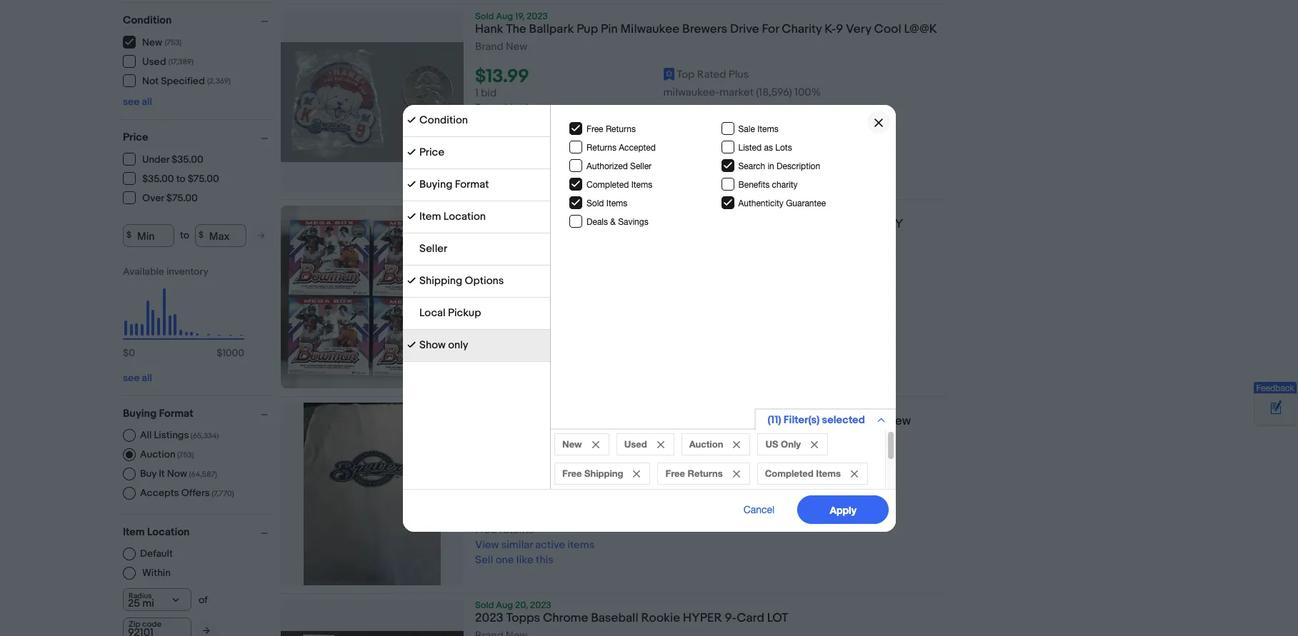 Task type: describe. For each thing, give the bounding box(es) containing it.
items left remove filter - show only - completed items icon
[[816, 468, 841, 479]]

$35.00 to $75.00
[[142, 173, 219, 185]]

free right remove filter - shipping options - free shipping icon
[[665, 468, 685, 479]]

baseball inside sold  aug 20, 2023 2023 topps chrome baseball rookie hyper 9-card lot
[[591, 612, 639, 626]]

free left remove filter - shipping options - free shipping icon
[[562, 468, 582, 479]]

1 horizontal spatial shipping
[[584, 468, 623, 479]]

see all button for price
[[123, 372, 152, 384]]

graph of available inventory between $0 and $1000+ image
[[123, 265, 244, 366]]

view similar active items link for $13.99
[[475, 132, 595, 145]]

Maximum Value in $ text field
[[195, 224, 246, 247]]

benefits
[[738, 180, 770, 190]]

free inside free returns view similar active items sell one like this
[[475, 524, 497, 538]]

active inside free returns view similar active items sell one like this
[[535, 539, 565, 553]]

1000
[[223, 347, 244, 359]]

(four)
[[528, 217, 566, 232]]

available
[[123, 265, 164, 278]]

2023 left topps
[[475, 612, 504, 626]]

(753) for new
[[165, 38, 182, 47]]

new up the used (17,389)
[[142, 36, 162, 49]]

for
[[762, 22, 779, 36]]

remove filter - show only - completed items image
[[851, 471, 858, 478]]

active inside milwaukee-market (18,596) 100% free shipping free returns view similar active items sell one like this
[[535, 132, 565, 145]]

$79.99
[[475, 276, 531, 298]]

factory
[[850, 217, 904, 232]]

auction (753)
[[140, 448, 194, 461]]

rated for $9.79
[[697, 476, 726, 489]]

20,
[[515, 601, 528, 612]]

price for 'price' dropdown button
[[123, 130, 148, 144]]

items inside free shipping free returns view similar active items sell one like this
[[568, 342, 595, 355]]

shipping inside free shipping free returns view similar active items sell one like this
[[499, 312, 541, 325]]

not specified (2,369)
[[142, 75, 231, 87]]

$ 0
[[123, 347, 135, 359]]

baseball for trading
[[647, 217, 695, 232]]

condition tab
[[403, 105, 550, 137]]

sold for of
[[475, 206, 494, 217]]

9-
[[725, 612, 737, 626]]

brand inside milwaukee brewers promo sga blanket big huge 39" x 56" baseball brand new l@@k !
[[851, 415, 884, 429]]

0 horizontal spatial completed
[[586, 180, 629, 190]]

sell one like this link for $79.99
[[475, 357, 554, 370]]

one inside free returns view similar active items sell one like this
[[496, 554, 514, 568]]

one inside free shipping free returns view similar active items sell one like this
[[496, 357, 514, 370]]

item location for item location dropdown button
[[123, 526, 190, 539]]

search
[[738, 161, 765, 171]]

view inside milwaukee-market (18,596) 100% free shipping free returns view similar active items sell one like this
[[475, 132, 499, 145]]

this inside free shipping free returns view similar active items sell one like this
[[536, 357, 554, 370]]

milwaukee- for milwaukee-market (18,596) 100% free shipping free returns view similar active items sell one like this
[[664, 86, 720, 99]]

it
[[159, 468, 165, 480]]

 (753) Items text field
[[175, 451, 194, 460]]

see for price
[[123, 372, 140, 384]]

apply
[[830, 504, 856, 516]]

free returns view similar active items sell one like this
[[475, 524, 595, 568]]

$13.99
[[475, 66, 529, 88]]

milwaukee brewers promo sga blanket big huge 39" x 56" baseball brand new l@@k !
[[475, 415, 911, 444]]

see all for condition
[[123, 95, 152, 108]]

hank the ballpark pup pin milwaukee brewers drive for charity k-9 very cool l@@k link
[[475, 22, 946, 41]]

(18,596) for milwaukee-market (18,596) 100%
[[756, 493, 792, 507]]

item for item location tab
[[419, 210, 441, 223]]

free up price tab
[[475, 117, 497, 130]]

2023 topps chrome baseball rookie hyper 9-card lot heading
[[475, 612, 789, 626]]

this inside milwaukee-market (18,596) 100% free shipping free returns view similar active items sell one like this
[[536, 147, 554, 160]]

top rated plus for $13.99
[[677, 68, 749, 82]]

offers
[[181, 487, 210, 499]]

bid for $79.99
[[481, 297, 497, 310]]

topps
[[506, 612, 540, 626]]

0 vertical spatial $75.00
[[188, 173, 219, 185]]

Minimum Value in $ text field
[[123, 224, 174, 247]]

0 vertical spatial returns
[[606, 124, 636, 134]]

show only tab
[[403, 330, 550, 362]]

mega
[[779, 217, 810, 232]]

milwaukee brewers promo sga blanket big huge 39" x 56" baseball brand new l@@k ! heading
[[475, 415, 911, 444]]

within
[[142, 567, 171, 580]]

big
[[696, 415, 714, 429]]

sell inside milwaukee-market (18,596) 100% free shipping free returns view similar active items sell one like this
[[475, 147, 493, 160]]

free up returns accepted
[[586, 124, 603, 134]]

charity
[[782, 22, 822, 36]]

all
[[140, 429, 152, 441]]

100% for milwaukee-market (18,596) 100% free shipping free returns view similar active items sell one like this
[[795, 86, 821, 99]]

l@@k inside sold  aug 19, 2023 hank the ballpark pup pin milwaukee brewers drive for charity k-9 very cool l@@k brand new
[[904, 22, 937, 36]]

new inside milwaukee brewers promo sga blanket big huge 39" x 56" baseball brand new l@@k !
[[887, 415, 911, 429]]

ballpark
[[529, 22, 574, 36]]

available inventory
[[123, 265, 208, 278]]

9
[[836, 22, 843, 36]]

feedback
[[1257, 383, 1295, 393]]

0 vertical spatial $35.00
[[172, 154, 203, 166]]

similar inside milwaukee-market (18,596) 100% free shipping free returns view similar active items sell one like this
[[501, 132, 533, 145]]

1 vertical spatial $35.00
[[142, 173, 174, 185]]

brewers inside milwaukee brewers promo sga blanket big huge 39" x 56" baseball brand new l@@k !
[[537, 415, 582, 429]]

sold for the
[[475, 11, 494, 22]]

free down pickup
[[475, 327, 497, 340]]

remove filter - show only - free returns image
[[733, 471, 740, 478]]

sold  aug 20, 2023 2023 topps chrome baseball rookie hyper 9-card lot
[[475, 601, 789, 626]]

blanket
[[652, 415, 694, 429]]

3 sell one like this link from the top
[[475, 554, 554, 568]]

1 vertical spatial returns
[[586, 143, 616, 153]]

remove filter - buying format - auction image
[[733, 441, 740, 448]]

only
[[781, 438, 801, 450]]

lot inside sold  aug 19, 2023 lot of 4 (four) 2021 bowman baseball trading cards mega boxes factory sealed
[[475, 217, 496, 232]]

used for used (17,389)
[[142, 56, 166, 68]]

$9.79
[[475, 473, 521, 496]]

39"
[[750, 415, 768, 429]]

local
[[419, 306, 445, 320]]

over $75.00
[[142, 192, 198, 204]]

view inside free shipping free returns view similar active items sell one like this
[[475, 342, 499, 355]]

authorized
[[586, 161, 628, 171]]

like inside milwaukee-market (18,596) 100% free shipping free returns view similar active items sell one like this
[[517, 147, 534, 160]]

now
[[167, 468, 187, 480]]

plus for $9.79
[[729, 476, 749, 489]]

new inside dialog
[[562, 438, 582, 450]]

2023 topps chrome baseball rookie hyper 9-card lot image
[[281, 632, 464, 637]]

milwaukee-market (18,596) 100% free shipping free returns view similar active items sell one like this
[[475, 86, 821, 160]]

$35.00 to $75.00 link
[[123, 172, 220, 185]]

shipping options
[[419, 274, 504, 288]]

sold  aug 19, 2023 hank the ballpark pup pin milwaukee brewers drive for charity k-9 very cool l@@k brand new
[[475, 11, 937, 54]]

aug for $13.99
[[496, 11, 513, 22]]

4
[[517, 217, 525, 232]]

x
[[771, 415, 777, 429]]

see for condition
[[123, 95, 140, 108]]

filter applied image for item location
[[407, 212, 416, 220]]

charity
[[772, 180, 798, 190]]

of
[[199, 594, 208, 606]]

authenticity guarantee
[[738, 198, 826, 208]]

authorized seller
[[586, 161, 651, 171]]

buying for buying format dropdown button
[[123, 407, 157, 421]]

!
[[511, 430, 515, 444]]

over $75.00 link
[[123, 191, 198, 204]]

condition button
[[123, 13, 274, 27]]

inventory
[[166, 265, 208, 278]]

free shipping
[[562, 468, 623, 479]]

show
[[419, 338, 445, 352]]

buying format tab
[[403, 169, 550, 201]]

aug inside sold  aug 20, 2023 2023 topps chrome baseball rookie hyper 9-card lot
[[496, 601, 513, 612]]

new inside sold  aug 19, 2023 hank the ballpark pup pin milwaukee brewers drive for charity k-9 very cool l@@k brand new
[[506, 40, 528, 54]]

brewers inside sold  aug 19, 2023 hank the ballpark pup pin milwaukee brewers drive for charity k-9 very cool l@@k brand new
[[683, 22, 728, 36]]

pup
[[577, 22, 598, 36]]

sell one like this link for $13.99
[[475, 147, 554, 160]]

1 bid for $79.99
[[475, 297, 497, 310]]

sale items
[[738, 124, 778, 134]]

view similar active items link for $79.99
[[475, 342, 595, 355]]

cool
[[874, 22, 902, 36]]

1 vertical spatial $75.00
[[166, 192, 198, 204]]

(64,587)
[[189, 470, 217, 479]]

format for buying format dropdown button
[[159, 407, 193, 421]]

bowman
[[597, 217, 645, 232]]

milwaukee brewers promo sga blanket big huge 39" x 56" baseball brand new l@@k ! image
[[304, 403, 441, 586]]

sold items
[[586, 198, 627, 208]]

pickup
[[448, 306, 481, 320]]

savings
[[618, 217, 648, 227]]

2023 topps chrome baseball rookie hyper 9-card lot link
[[475, 612, 946, 631]]

options
[[465, 274, 504, 288]]

as
[[764, 143, 773, 153]]

hank the ballpark pup pin milwaukee brewers drive for charity k-9 very cool l@@k image
[[281, 42, 464, 162]]

like inside free returns view similar active items sell one like this
[[517, 554, 534, 568]]

lots
[[775, 143, 792, 153]]

0 horizontal spatial free returns
[[586, 124, 636, 134]]

0 vertical spatial to
[[176, 173, 185, 185]]

of
[[499, 217, 514, 232]]

benefits charity
[[738, 180, 798, 190]]

new (753)
[[142, 36, 182, 49]]

guarantee
[[786, 198, 826, 208]]

accepts offers (7,770)
[[140, 487, 234, 499]]

apply within filter image
[[203, 626, 210, 636]]

top for $13.99
[[677, 68, 695, 82]]

items up as
[[757, 124, 778, 134]]

free down $13.99 in the top of the page
[[475, 102, 497, 115]]

items down authorized seller
[[631, 180, 652, 190]]

filter applied image for buying format
[[407, 180, 416, 188]]

buying format for buying format dropdown button
[[123, 407, 193, 421]]

us only
[[765, 438, 801, 450]]

remove filter - condition - used image
[[657, 441, 664, 448]]

promo
[[585, 415, 621, 429]]

under $35.00
[[142, 154, 203, 166]]

1 vertical spatial to
[[180, 229, 189, 242]]



Task type: locate. For each thing, give the bounding box(es) containing it.
one inside milwaukee-market (18,596) 100% free shipping free returns view similar active items sell one like this
[[496, 147, 514, 160]]

items inside free returns view similar active items sell one like this
[[568, 539, 595, 553]]

0 horizontal spatial condition
[[123, 13, 172, 27]]

default link
[[123, 548, 173, 561]]

sold inside sold  aug 20, 2023 2023 topps chrome baseball rookie hyper 9-card lot
[[475, 601, 494, 612]]

2 top rated plus from the top
[[677, 476, 749, 489]]

1 horizontal spatial l@@k
[[904, 22, 937, 36]]

2 active from the top
[[535, 342, 565, 355]]

lot inside sold  aug 20, 2023 2023 topps chrome baseball rookie hyper 9-card lot
[[767, 612, 789, 626]]

$35.00
[[172, 154, 203, 166], [142, 173, 174, 185]]

0 vertical spatial milwaukee
[[621, 22, 680, 36]]

1 rated from the top
[[697, 68, 726, 82]]

0 vertical spatial (753)
[[165, 38, 182, 47]]

trading
[[698, 217, 739, 232]]

1 for $79.99
[[475, 297, 479, 310]]

0
[[129, 347, 135, 359]]

100%
[[795, 86, 821, 99], [795, 493, 821, 507]]

(18,596) up sale items
[[756, 86, 792, 99]]

2 milwaukee- from the top
[[664, 493, 720, 507]]

1 horizontal spatial completed items
[[765, 468, 841, 479]]

hank the ballpark pup pin milwaukee brewers drive for charity k-9 very cool l@@k heading
[[475, 22, 937, 36]]

3 view similar active items link from the top
[[475, 539, 595, 553]]

plus for $13.99
[[729, 68, 749, 82]]

top
[[677, 68, 695, 82], [677, 476, 695, 489]]

2 bid from the top
[[481, 297, 497, 310]]

1 vertical spatial l@@k
[[475, 430, 508, 444]]

all for price
[[142, 372, 152, 384]]

milwaukee- down remove filter - condition - used icon
[[664, 493, 720, 507]]

1 view similar active items link from the top
[[475, 132, 595, 145]]

1 vertical spatial item location
[[123, 526, 190, 539]]

location for item location tab
[[443, 210, 486, 223]]

4 filter applied image from the top
[[407, 276, 416, 285]]

1 bid down options
[[475, 297, 497, 310]]

used down sga
[[624, 438, 647, 450]]

1 vertical spatial lot
[[767, 612, 789, 626]]

3 this from the top
[[536, 554, 554, 568]]

brewers left promo
[[537, 415, 582, 429]]

0 vertical spatial similar
[[501, 132, 533, 145]]

sga
[[624, 415, 650, 429]]

0 vertical spatial returns
[[499, 117, 534, 130]]

similar
[[501, 132, 533, 145], [501, 342, 533, 355], [501, 539, 533, 553]]

filter applied image for shipping options
[[407, 276, 416, 285]]

format inside tab
[[455, 178, 489, 191]]

price up under
[[123, 130, 148, 144]]

price
[[123, 130, 148, 144], [419, 145, 444, 159]]

2 aug from the top
[[496, 206, 513, 217]]

shipping down remove filter - condition - new icon
[[584, 468, 623, 479]]

under
[[142, 154, 169, 166]]

to down under $35.00
[[176, 173, 185, 185]]

1 horizontal spatial item
[[419, 210, 441, 223]]

1 sell one like this link from the top
[[475, 147, 554, 160]]

2 view from the top
[[475, 342, 499, 355]]

1 vertical spatial 1
[[475, 297, 479, 310]]

milwaukee- inside milwaukee-market (18,596) 100% free shipping free returns view similar active items sell one like this
[[664, 86, 720, 99]]

(18,596) inside milwaukee-market (18,596) 100% free shipping free returns view similar active items sell one like this
[[756, 86, 792, 99]]

0 horizontal spatial price
[[123, 130, 148, 144]]

1 items from the top
[[568, 132, 595, 145]]

2 see all from the top
[[123, 372, 152, 384]]

(753) up the used (17,389)
[[165, 38, 182, 47]]

1 vertical spatial used
[[624, 438, 647, 450]]

2 top from the top
[[677, 476, 695, 489]]

view up buying format tab
[[475, 132, 499, 145]]

(753) inside auction (753)
[[177, 451, 194, 460]]

see all down 0
[[123, 372, 152, 384]]

(18,596) for milwaukee-market (18,596) 100% free shipping free returns view similar active items sell one like this
[[756, 86, 792, 99]]

0 vertical spatial lot
[[475, 217, 496, 232]]

1 vertical spatial baseball
[[801, 415, 849, 429]]

1 up condition tab
[[475, 87, 479, 100]]

0 vertical spatial rated
[[697, 68, 726, 82]]

buying format down price tab
[[419, 178, 489, 191]]

price right filter applied icon
[[419, 145, 444, 159]]

lot up sealed
[[475, 217, 496, 232]]

2 all from the top
[[142, 372, 152, 384]]

returns inside free returns view similar active items sell one like this
[[499, 524, 534, 538]]

0 vertical spatial (18,596)
[[756, 86, 792, 99]]

this
[[536, 147, 554, 160], [536, 357, 554, 370], [536, 554, 554, 568]]

sell one like this link down pickup
[[475, 357, 554, 370]]

top rated plus for $9.79
[[677, 476, 749, 489]]

1 (18,596) from the top
[[756, 86, 792, 99]]

bid
[[481, 87, 497, 100], [481, 297, 497, 310]]

2 shipping from the top
[[499, 312, 541, 325]]

auction down big
[[689, 438, 723, 450]]

item location tab
[[403, 201, 550, 233]]

1 see all button from the top
[[123, 95, 152, 108]]

free returns left remove filter - show only - free returns icon
[[665, 468, 723, 479]]

$35.00 up $35.00 to $75.00
[[172, 154, 203, 166]]

(17,389)
[[169, 57, 194, 66]]

100% inside milwaukee-market (18,596) 100% free shipping free returns view similar active items sell one like this
[[795, 86, 821, 99]]

2 (18,596) from the top
[[756, 493, 792, 507]]

19, inside sold  aug 19, 2023 hank the ballpark pup pin milwaukee brewers drive for charity k-9 very cool l@@k brand new
[[515, 11, 525, 22]]

3 aug from the top
[[496, 601, 513, 612]]

buying format button
[[123, 407, 274, 421]]

1 similar from the top
[[501, 132, 533, 145]]

buy it now (64,587)
[[140, 468, 217, 480]]

shipping down $13.99 in the top of the page
[[499, 102, 541, 115]]

0 vertical spatial 19,
[[515, 11, 525, 22]]

1 horizontal spatial free returns
[[665, 468, 723, 479]]

1 filter applied image from the top
[[407, 115, 416, 124]]

1 horizontal spatial auction
[[689, 438, 723, 450]]

3 filter applied image from the top
[[407, 212, 416, 220]]

0 horizontal spatial buying format
[[123, 407, 193, 421]]

100% left apply
[[795, 493, 821, 507]]

see all
[[123, 95, 152, 108], [123, 372, 152, 384]]

local pickup
[[419, 306, 481, 320]]

1 milwaukee- from the top
[[664, 86, 720, 99]]

sold up deals
[[586, 198, 604, 208]]

location for item location dropdown button
[[147, 526, 190, 539]]

sold inside sold  aug 19, 2023 lot of 4 (four) 2021 bowman baseball trading cards mega boxes factory sealed
[[475, 206, 494, 217]]

rated left remove filter - show only - free returns icon
[[697, 476, 726, 489]]

1 like from the top
[[517, 147, 534, 160]]

0 vertical spatial item
[[419, 210, 441, 223]]

price for price tab
[[419, 145, 444, 159]]

1
[[475, 87, 479, 100], [475, 297, 479, 310]]

filter applied image
[[407, 115, 416, 124], [407, 180, 416, 188], [407, 212, 416, 220], [407, 276, 416, 285], [407, 341, 416, 349]]

2 filter applied image from the top
[[407, 180, 416, 188]]

1 100% from the top
[[795, 86, 821, 99]]

one
[[496, 147, 514, 160], [496, 357, 514, 370], [496, 554, 514, 568]]

1 vertical spatial top
[[677, 476, 695, 489]]

dialog
[[0, 0, 1299, 637]]

1 vertical spatial plus
[[729, 476, 749, 489]]

1 19, from the top
[[515, 11, 525, 22]]

2 like from the top
[[517, 357, 534, 370]]

3 view from the top
[[475, 539, 499, 553]]

condition for condition dropdown button
[[123, 13, 172, 27]]

rated for $13.99
[[697, 68, 726, 82]]

1 bid from the top
[[481, 87, 497, 100]]

sealed
[[475, 232, 519, 247]]

market inside milwaukee-market (18,596) 100% free shipping free returns view similar active items sell one like this
[[720, 86, 754, 99]]

lot of 4 (four) 2021 bowman baseball trading cards mega boxes factory sealed image
[[281, 206, 464, 389]]

k-
[[825, 22, 836, 36]]

1 horizontal spatial brewers
[[683, 22, 728, 36]]

1 vertical spatial sell one like this link
[[475, 357, 554, 370]]

similar inside free returns view similar active items sell one like this
[[501, 539, 533, 553]]

3 active from the top
[[535, 539, 565, 553]]

price tab
[[403, 137, 550, 169]]

rated down sold  aug 19, 2023 hank the ballpark pup pin milwaukee brewers drive for charity k-9 very cool l@@k brand new
[[697, 68, 726, 82]]

huge
[[717, 415, 747, 429]]

1 down options
[[475, 297, 479, 310]]

plus up milwaukee-market (18,596) 100%
[[729, 476, 749, 489]]

2 1 from the top
[[475, 297, 479, 310]]

1 market from the top
[[720, 86, 754, 99]]

returns up returns accepted
[[606, 124, 636, 134]]

3 sell from the top
[[475, 554, 493, 568]]

shipping inside milwaukee-market (18,596) 100% free shipping free returns view similar active items sell one like this
[[499, 102, 541, 115]]

aug inside sold  aug 19, 2023 lot of 4 (four) 2021 bowman baseball trading cards mega boxes factory sealed
[[496, 206, 513, 217]]

0 vertical spatial completed items
[[586, 180, 652, 190]]

None text field
[[123, 618, 192, 637]]

free down $9.79
[[475, 524, 497, 538]]

0 vertical spatial 1
[[475, 87, 479, 100]]

1 active from the top
[[535, 132, 565, 145]]

0 vertical spatial format
[[455, 178, 489, 191]]

item location for item location tab
[[419, 210, 486, 223]]

remove filter - shipping options - free shipping image
[[633, 471, 640, 478]]

sell inside free shipping free returns view similar active items sell one like this
[[475, 357, 493, 370]]

top rated plus
[[677, 68, 749, 82], [677, 476, 749, 489]]

tab list
[[403, 105, 550, 362]]

1 vertical spatial this
[[536, 357, 554, 370]]

all for condition
[[142, 95, 152, 108]]

sale
[[738, 124, 755, 134]]

dialog containing condition
[[0, 0, 1299, 637]]

(11)
[[768, 413, 781, 427]]

new left remove filter - condition - new icon
[[562, 438, 582, 450]]

new right the selected
[[887, 415, 911, 429]]

sell inside free returns view similar active items sell one like this
[[475, 554, 493, 568]]

1 vertical spatial view similar active items link
[[475, 342, 595, 355]]

2 sell from the top
[[475, 357, 493, 370]]

returns down $79.99
[[499, 327, 534, 340]]

l@@k right cool
[[904, 22, 937, 36]]

brand down "hank" at the left top of the page
[[475, 40, 504, 54]]

free returns
[[586, 124, 636, 134], [665, 468, 723, 479]]

aug left ballpark
[[496, 11, 513, 22]]

rookie
[[641, 612, 680, 626]]

filter(s)
[[783, 413, 820, 427]]

1 vertical spatial price
[[419, 145, 444, 159]]

0 horizontal spatial seller
[[419, 242, 447, 255]]

apply button
[[797, 496, 889, 524]]

filter applied image inside item location tab
[[407, 212, 416, 220]]

tab list inside dialog
[[403, 105, 550, 362]]

0 vertical spatial see all button
[[123, 95, 152, 108]]

baseball up remove filter - item location - us only icon
[[801, 415, 849, 429]]

2023 inside sold  aug 19, 2023 hank the ballpark pup pin milwaukee brewers drive for charity k-9 very cool l@@k brand new
[[527, 11, 548, 22]]

2 vertical spatial sell one like this link
[[475, 554, 554, 568]]

2 sell one like this link from the top
[[475, 357, 554, 370]]

all listings (65,334)
[[140, 429, 219, 441]]

show only
[[419, 338, 468, 352]]

2 vertical spatial sell
[[475, 554, 493, 568]]

similar up 20,
[[501, 539, 533, 553]]

active inside free shipping free returns view similar active items sell one like this
[[535, 342, 565, 355]]

0 vertical spatial top
[[677, 68, 695, 82]]

1 returns from the top
[[499, 117, 534, 130]]

accepted
[[619, 143, 656, 153]]

0 horizontal spatial buying
[[123, 407, 157, 421]]

0 vertical spatial view similar active items link
[[475, 132, 595, 145]]

similar inside free shipping free returns view similar active items sell one like this
[[501, 342, 533, 355]]

1 see all from the top
[[123, 95, 152, 108]]

card
[[737, 612, 765, 626]]

returns left remove filter - show only - free returns icon
[[688, 468, 723, 479]]

completed
[[586, 180, 629, 190], [765, 468, 813, 479]]

filter applied image inside condition tab
[[407, 115, 416, 124]]

0 vertical spatial items
[[568, 132, 595, 145]]

item down buying format tab
[[419, 210, 441, 223]]

buying format for buying format tab
[[419, 178, 489, 191]]

baseball left trading
[[647, 217, 695, 232]]

lot
[[475, 217, 496, 232], [767, 612, 789, 626]]

not
[[142, 75, 159, 87]]

new
[[142, 36, 162, 49], [506, 40, 528, 54], [887, 415, 911, 429], [562, 438, 582, 450]]

location inside tab
[[443, 210, 486, 223]]

0 vertical spatial see all
[[123, 95, 152, 108]]

filter applied image inside show only tab
[[407, 341, 416, 349]]

item location down buying format tab
[[419, 210, 486, 223]]

100% for milwaukee-market (18,596) 100%
[[795, 493, 821, 507]]

deals & savings
[[586, 217, 648, 227]]

see all for price
[[123, 372, 152, 384]]

0 vertical spatial l@@k
[[904, 22, 937, 36]]

lot of 4 (four) 2021 bowman baseball trading cards mega boxes factory sealed heading
[[475, 217, 904, 247]]

view right only
[[475, 342, 499, 355]]

condition inside tab
[[419, 113, 468, 127]]

new down the
[[506, 40, 528, 54]]

auction for auction
[[689, 438, 723, 450]]

0 vertical spatial 1 bid
[[475, 87, 497, 100]]

2023 right 20,
[[530, 601, 551, 612]]

condition up new (753) at the left
[[123, 13, 172, 27]]

2 items from the top
[[568, 342, 595, 355]]

2023 right the 4
[[527, 206, 548, 217]]

0 horizontal spatial format
[[159, 407, 193, 421]]

0 vertical spatial seller
[[630, 161, 651, 171]]

remove filter - condition - new image
[[592, 441, 599, 448]]

seller down accepted
[[630, 161, 651, 171]]

sold inside dialog
[[586, 198, 604, 208]]

location up default
[[147, 526, 190, 539]]

baseball inside milwaukee brewers promo sga blanket big huge 39" x 56" baseball brand new l@@k !
[[801, 415, 849, 429]]

1 this from the top
[[536, 147, 554, 160]]

sold for topps
[[475, 601, 494, 612]]

sell one like this link up 20,
[[475, 554, 554, 568]]

all down not
[[142, 95, 152, 108]]

0 vertical spatial brewers
[[683, 22, 728, 36]]

1 all from the top
[[142, 95, 152, 108]]

shipping up local
[[419, 274, 462, 288]]

the
[[506, 22, 527, 36]]

see all down not
[[123, 95, 152, 108]]

top rated plus down sold  aug 19, 2023 hank the ballpark pup pin milwaukee brewers drive for charity k-9 very cool l@@k brand new
[[677, 68, 749, 82]]

$75.00 down under $35.00
[[188, 173, 219, 185]]

19, for $79.99
[[515, 206, 525, 217]]

1 vertical spatial (753)
[[177, 451, 194, 460]]

0 vertical spatial 100%
[[795, 86, 821, 99]]

items inside milwaukee-market (18,596) 100% free shipping free returns view similar active items sell one like this
[[568, 132, 595, 145]]

location down buying format tab
[[443, 210, 486, 223]]

(18,596) down us
[[756, 493, 792, 507]]

under $35.00 link
[[123, 153, 204, 166]]

0 vertical spatial brand
[[475, 40, 504, 54]]

1 vertical spatial seller
[[419, 242, 447, 255]]

2 vertical spatial this
[[536, 554, 554, 568]]

milwaukee inside sold  aug 19, 2023 hank the ballpark pup pin milwaukee brewers drive for charity k-9 very cool l@@k brand new
[[621, 22, 680, 36]]

sold left the
[[475, 11, 494, 22]]

1 horizontal spatial price
[[419, 145, 444, 159]]

l@@k inside milwaukee brewers promo sga blanket big huge 39" x 56" baseball brand new l@@k !
[[475, 430, 508, 444]]

2023
[[527, 11, 548, 22], [527, 206, 548, 217], [530, 601, 551, 612], [475, 612, 504, 626]]

this inside free returns view similar active items sell one like this
[[536, 554, 554, 568]]

sold  aug 19, 2023 lot of 4 (four) 2021 bowman baseball trading cards mega boxes factory sealed
[[475, 206, 904, 247]]

tab list containing condition
[[403, 105, 550, 362]]

0 vertical spatial see
[[123, 95, 140, 108]]

 (64,587) Items text field
[[187, 470, 217, 479]]

used inside dialog
[[624, 438, 647, 450]]

1 shipping from the top
[[499, 102, 541, 115]]

3 items from the top
[[568, 539, 595, 553]]

cancel
[[743, 504, 774, 516]]

milwaukee up ! at the bottom of the page
[[475, 415, 534, 429]]

format up 'all listings (65,334)'
[[159, 407, 193, 421]]

3 like from the top
[[517, 554, 534, 568]]

market for milwaukee-market (18,596) 100% free shipping free returns view similar active items sell one like this
[[720, 86, 754, 99]]

returns up the authorized
[[586, 143, 616, 153]]

1 top from the top
[[677, 68, 695, 82]]

milwaukee-market (18,596) 100%
[[664, 493, 821, 507]]

0 horizontal spatial milwaukee
[[475, 415, 534, 429]]

boxes
[[813, 217, 847, 232]]

view similar active items link up 20,
[[475, 539, 595, 553]]

(753) inside new (753)
[[165, 38, 182, 47]]

 (65,334) Items text field
[[189, 431, 219, 441]]

1 horizontal spatial item location
[[419, 210, 486, 223]]

19, right "hank" at the left top of the page
[[515, 11, 525, 22]]

3 one from the top
[[496, 554, 514, 568]]

see all button for condition
[[123, 95, 152, 108]]

market up sale
[[720, 86, 754, 99]]

item location button
[[123, 526, 274, 539]]

aug left the 4
[[496, 206, 513, 217]]

buying format up all
[[123, 407, 193, 421]]

location
[[443, 210, 486, 223], [147, 526, 190, 539]]

bid for $13.99
[[481, 87, 497, 100]]

baseball inside sold  aug 19, 2023 lot of 4 (four) 2021 bowman baseball trading cards mega boxes factory sealed
[[647, 217, 695, 232]]

19, for $13.99
[[515, 11, 525, 22]]

3 returns from the top
[[499, 524, 534, 538]]

cancel button
[[727, 496, 790, 524]]

$ 1000
[[217, 347, 244, 359]]

19, inside sold  aug 19, 2023 lot of 4 (four) 2021 bowman baseball trading cards mega boxes factory sealed
[[515, 206, 525, 217]]

1 vertical spatial top rated plus
[[677, 476, 749, 489]]

aug left 20,
[[496, 601, 513, 612]]

bid up condition tab
[[481, 87, 497, 100]]

2023 inside sold  aug 19, 2023 lot of 4 (four) 2021 bowman baseball trading cards mega boxes factory sealed
[[527, 206, 548, 217]]

free returns up returns accepted
[[586, 124, 636, 134]]

0 vertical spatial item location
[[419, 210, 486, 223]]

1 vertical spatial free returns
[[665, 468, 723, 479]]

1 view from the top
[[475, 132, 499, 145]]

2 plus from the top
[[729, 476, 749, 489]]

shipping options tab
[[403, 265, 550, 298]]

1 vertical spatial shipping
[[584, 468, 623, 479]]

1 vertical spatial bid
[[481, 297, 497, 310]]

0 vertical spatial used
[[142, 56, 166, 68]]

2 rated from the top
[[697, 476, 726, 489]]

milwaukee- for milwaukee-market (18,596) 100%
[[664, 493, 720, 507]]

view inside free returns view similar active items sell one like this
[[475, 539, 499, 553]]

price button
[[123, 130, 274, 144]]

market down remove filter - show only - free returns icon
[[720, 493, 754, 507]]

1 vertical spatial sell
[[475, 357, 493, 370]]

bid down options
[[481, 297, 497, 310]]

2023 for 4
[[527, 206, 548, 217]]

shipping inside tab
[[419, 274, 462, 288]]

 (7,770) Items text field
[[210, 489, 234, 498]]

1 top rated plus from the top
[[677, 68, 749, 82]]

0 vertical spatial shipping
[[419, 274, 462, 288]]

completed items down remove filter - item location - us only icon
[[765, 468, 841, 479]]

auction
[[689, 438, 723, 450], [140, 448, 175, 461]]

price inside tab
[[419, 145, 444, 159]]

2023 for ballpark
[[527, 11, 548, 22]]

see all button
[[123, 95, 152, 108], [123, 372, 152, 384]]

2 vertical spatial view similar active items link
[[475, 539, 595, 553]]

(7,770)
[[212, 489, 234, 498]]

milwaukee brewers promo sga blanket big huge 39" x 56" baseball brand new l@@k ! link
[[475, 415, 946, 448]]

buying inside tab
[[419, 178, 452, 191]]

1 aug from the top
[[496, 11, 513, 22]]

2 this from the top
[[536, 357, 554, 370]]

returns
[[499, 117, 534, 130], [499, 327, 534, 340], [499, 524, 534, 538]]

19, right of in the left top of the page
[[515, 206, 525, 217]]

1 for $13.99
[[475, 87, 479, 100]]

0 horizontal spatial brand
[[475, 40, 504, 54]]

returns down $13.99 in the top of the page
[[499, 117, 534, 130]]

authenticity
[[738, 198, 784, 208]]

1 horizontal spatial milwaukee
[[621, 22, 680, 36]]

2 see all button from the top
[[123, 372, 152, 384]]

items
[[568, 132, 595, 145], [568, 342, 595, 355], [568, 539, 595, 553]]

1 vertical spatial see all
[[123, 372, 152, 384]]

1 one from the top
[[496, 147, 514, 160]]

top for $9.79
[[677, 476, 695, 489]]

1 vertical spatial shipping
[[499, 312, 541, 325]]

item up the default link
[[123, 526, 145, 539]]

5 filter applied image from the top
[[407, 341, 416, 349]]

brewers left drive
[[683, 22, 728, 36]]

filter applied image for show only
[[407, 341, 416, 349]]

2 see from the top
[[123, 372, 140, 384]]

returns down $9.79
[[499, 524, 534, 538]]

plus down drive
[[729, 68, 749, 82]]

item location up default
[[123, 526, 190, 539]]

$
[[127, 230, 132, 241], [199, 230, 204, 241], [123, 347, 129, 359], [217, 347, 223, 359]]

item location inside tab
[[419, 210, 486, 223]]

(11) filter(s) selected
[[768, 413, 865, 427]]

completed items down authorized seller
[[586, 180, 652, 190]]

1 bid
[[475, 87, 497, 100], [475, 297, 497, 310]]

2 one from the top
[[496, 357, 514, 370]]

filter applied image inside buying format tab
[[407, 180, 416, 188]]

sold inside sold  aug 19, 2023 hank the ballpark pup pin milwaukee brewers drive for charity k-9 very cool l@@k brand new
[[475, 11, 494, 22]]

1 horizontal spatial completed
[[765, 468, 813, 479]]

milwaukee right pin at top
[[621, 22, 680, 36]]

used (17,389)
[[142, 56, 194, 68]]

0 vertical spatial bid
[[481, 87, 497, 100]]

auction for auction (753)
[[140, 448, 175, 461]]

2 returns from the top
[[499, 327, 534, 340]]

1 vertical spatial aug
[[496, 206, 513, 217]]

0 vertical spatial all
[[142, 95, 152, 108]]

shipping
[[499, 102, 541, 115], [499, 312, 541, 325]]

2 vertical spatial active
[[535, 539, 565, 553]]

buying format inside tab
[[419, 178, 489, 191]]

shipping
[[419, 274, 462, 288], [584, 468, 623, 479]]

items up deals & savings
[[606, 198, 627, 208]]

item for item location dropdown button
[[123, 526, 145, 539]]

3 similar from the top
[[501, 539, 533, 553]]

1 see from the top
[[123, 95, 140, 108]]

0 vertical spatial top rated plus
[[677, 68, 749, 82]]

1 sell from the top
[[475, 147, 493, 160]]

pin
[[601, 22, 618, 36]]

2 similar from the top
[[501, 342, 533, 355]]

2021
[[569, 217, 594, 232]]

1 1 bid from the top
[[475, 87, 497, 100]]

aug inside sold  aug 19, 2023 hank the ballpark pup pin milwaukee brewers drive for charity k-9 very cool l@@k brand new
[[496, 11, 513, 22]]

milwaukee inside milwaukee brewers promo sga blanket big huge 39" x 56" baseball brand new l@@k !
[[475, 415, 534, 429]]

(65,334)
[[191, 431, 219, 441]]

filter applied image
[[407, 148, 416, 156]]

filter applied image inside the shipping options tab
[[407, 276, 416, 285]]

view down $9.79
[[475, 539, 499, 553]]

0 horizontal spatial l@@k
[[475, 430, 508, 444]]

2 100% from the top
[[795, 493, 821, 507]]

aug for $79.99
[[496, 206, 513, 217]]

similar up buying format tab
[[501, 132, 533, 145]]

buying for buying format tab
[[419, 178, 452, 191]]

see all button down not
[[123, 95, 152, 108]]

sell one like this link up buying format tab
[[475, 147, 554, 160]]

1 horizontal spatial condition
[[419, 113, 468, 127]]

1 vertical spatial similar
[[501, 342, 533, 355]]

remove filter - item location - us only image
[[811, 441, 818, 448]]

1 vertical spatial brewers
[[537, 415, 582, 429]]

1 vertical spatial 19,
[[515, 206, 525, 217]]

0 vertical spatial location
[[443, 210, 486, 223]]

condition for condition tab
[[419, 113, 468, 127]]

free
[[475, 102, 497, 115], [475, 117, 497, 130], [586, 124, 603, 134], [475, 312, 497, 325], [475, 327, 497, 340], [562, 468, 582, 479], [665, 468, 685, 479], [475, 524, 497, 538]]

2 19, from the top
[[515, 206, 525, 217]]

(2,369)
[[207, 76, 231, 86]]

2 vertical spatial returns
[[688, 468, 723, 479]]

format for buying format tab
[[455, 178, 489, 191]]

market for milwaukee-market (18,596) 100%
[[720, 493, 754, 507]]

returns inside milwaukee-market (18,596) 100% free shipping free returns view similar active items sell one like this
[[499, 117, 534, 130]]

1 vertical spatial view
[[475, 342, 499, 355]]

0 vertical spatial milwaukee-
[[664, 86, 720, 99]]

(753) for auction
[[177, 451, 194, 460]]

1 bid up condition tab
[[475, 87, 497, 100]]

to
[[176, 173, 185, 185], [180, 229, 189, 242]]

2 1 bid from the top
[[475, 297, 497, 310]]

in
[[767, 161, 774, 171]]

0 vertical spatial one
[[496, 147, 514, 160]]

1 horizontal spatial used
[[624, 438, 647, 450]]

2 view similar active items link from the top
[[475, 342, 595, 355]]

view similar active items link
[[475, 132, 595, 145], [475, 342, 595, 355], [475, 539, 595, 553]]

1 vertical spatial item
[[123, 526, 145, 539]]

free up show only tab
[[475, 312, 497, 325]]

1 vertical spatial condition
[[419, 113, 468, 127]]

2 market from the top
[[720, 493, 754, 507]]

1 vertical spatial active
[[535, 342, 565, 355]]

sold left of in the left top of the page
[[475, 206, 494, 217]]

0 horizontal spatial completed items
[[586, 180, 652, 190]]

1 1 from the top
[[475, 87, 479, 100]]

completed down the authorized
[[586, 180, 629, 190]]

like inside free shipping free returns view similar active items sell one like this
[[517, 357, 534, 370]]

baseball for brand
[[801, 415, 849, 429]]

brand up remove filter - show only - completed items icon
[[851, 415, 884, 429]]

buying up all
[[123, 407, 157, 421]]

sell
[[475, 147, 493, 160], [475, 357, 493, 370], [475, 554, 493, 568]]

view similar active items link down $79.99
[[475, 342, 595, 355]]

0 vertical spatial condition
[[123, 13, 172, 27]]

1 bid for $13.99
[[475, 87, 497, 100]]

filter applied image for condition
[[407, 115, 416, 124]]

1 plus from the top
[[729, 68, 749, 82]]

56"
[[780, 415, 798, 429]]

listed
[[738, 143, 762, 153]]

used for used
[[624, 438, 647, 450]]

2023 for chrome
[[530, 601, 551, 612]]

1 vertical spatial completed
[[765, 468, 813, 479]]

returns inside free shipping free returns view similar active items sell one like this
[[499, 327, 534, 340]]

l@@k left ! at the bottom of the page
[[475, 430, 508, 444]]

brand inside sold  aug 19, 2023 hank the ballpark pup pin milwaukee brewers drive for charity k-9 very cool l@@k brand new
[[475, 40, 504, 54]]

l@@k
[[904, 22, 937, 36], [475, 430, 508, 444]]

1 vertical spatial 100%
[[795, 493, 821, 507]]

over
[[142, 192, 164, 204]]

0 vertical spatial like
[[517, 147, 534, 160]]

item inside item location tab
[[419, 210, 441, 223]]



Task type: vqa. For each thing, say whether or not it's contained in the screenshot.
first View similar active items "link" from the bottom
yes



